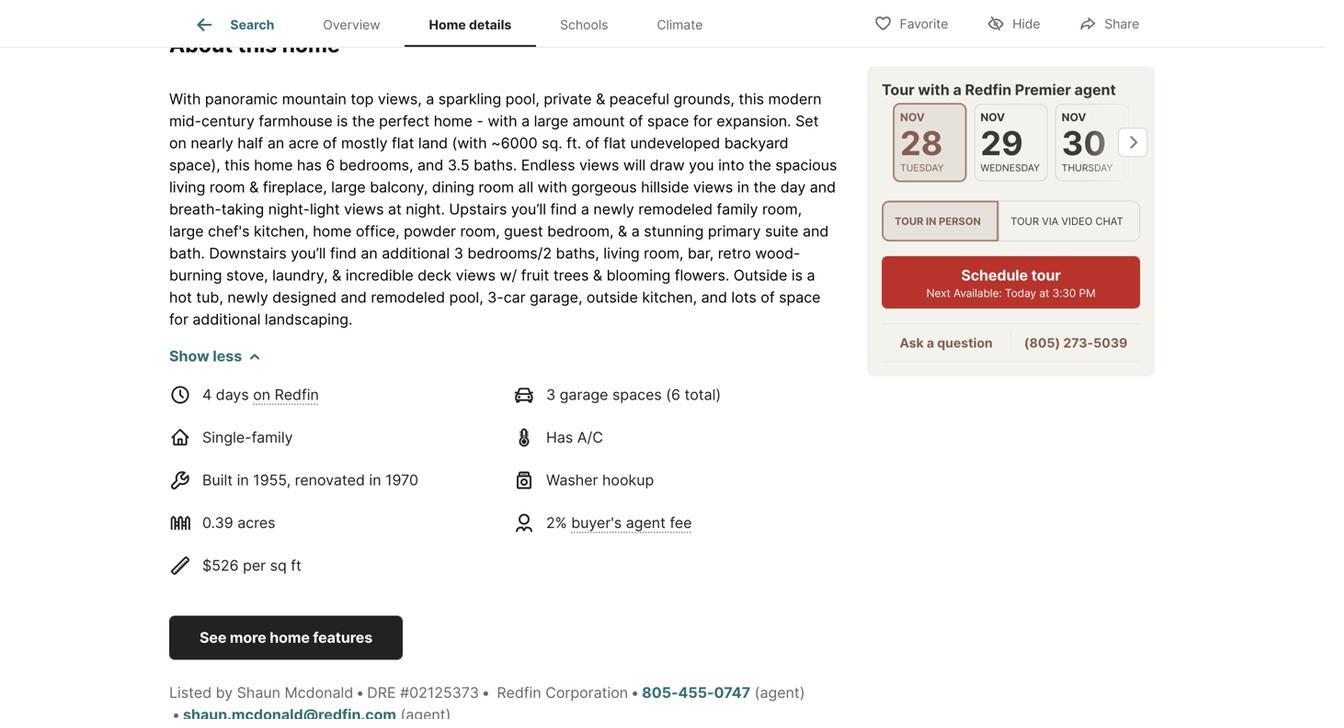Task type: describe. For each thing, give the bounding box(es) containing it.
in inside "with panoramic mountain top views, a sparkling pool, private & peaceful grounds, this modern mid-century farmhouse is the perfect home - with a large amount of space for expansion. set on nearly half an acre of mostly flat land (with ~6000 sq. ft. of flat undeveloped backyard space), this home has 6 bedrooms, and 3.5 baths. endless views will draw you into the spacious living room & fireplace, large balcony, dining room all with gorgeous hillside views in the day and breath-taking night-light views at night. upstairs you'll find a newly remodeled family room, large chef's kitchen, home office, powder room, guest bedroom, & a stunning primary   suite and bath. downstairs you'll find an additional 3 bedrooms/2 baths, living room, bar, retro wood- burning stove, laundry, & incredible deck views w/ fruit trees & blooming flowers. outside is a hot tub, newly designed and remodeled pool, 3-car garage, outside kitchen, and lots of space for additional landscaping."
[[737, 178, 749, 196]]

powder
[[404, 222, 456, 240]]

with
[[169, 90, 201, 108]]

ft.
[[567, 134, 581, 152]]

1970
[[385, 472, 418, 490]]

1 vertical spatial family
[[252, 429, 293, 447]]

baths,
[[556, 244, 599, 262]]

guest
[[504, 222, 543, 240]]

1 horizontal spatial 3
[[546, 386, 556, 404]]

home
[[429, 17, 466, 32]]

2 room from the left
[[478, 178, 514, 196]]

1 room from the left
[[210, 178, 245, 196]]

nov for 30
[[1062, 111, 1086, 124]]

& up taking
[[249, 178, 259, 196]]

perfect
[[379, 112, 430, 130]]

washer
[[546, 472, 598, 490]]

2 flat from the left
[[604, 134, 626, 152]]

overview
[[323, 17, 380, 32]]

1 horizontal spatial redfin
[[497, 684, 541, 702]]

corporation
[[545, 684, 628, 702]]

land
[[418, 134, 448, 152]]

hide
[[1013, 16, 1040, 32]]

retro
[[718, 244, 751, 262]]

0 horizontal spatial living
[[169, 178, 205, 196]]

into
[[718, 156, 744, 174]]

share
[[1105, 16, 1139, 32]]

chef's
[[208, 222, 250, 240]]

stunning
[[644, 222, 704, 240]]

1 horizontal spatial for
[[693, 112, 712, 130]]

02125373
[[409, 684, 479, 702]]

with panoramic mountain top views, a sparkling pool, private & peaceful grounds, this modern mid-century farmhouse is the perfect home - with a large amount of space for expansion. set on nearly half an acre of mostly flat land (with ~6000 sq. ft. of flat undeveloped backyard space), this home has 6 bedrooms, and 3.5 baths. endless views will draw you into the spacious living room & fireplace, large balcony, dining room all with gorgeous hillside views in the day and breath-taking night-light views at night. upstairs you'll find a newly remodeled family room, large chef's kitchen, home office, powder room, guest bedroom, & a stunning primary   suite and bath. downstairs you'll find an additional 3 bedrooms/2 baths, living room, bar, retro wood- burning stove, laundry, & incredible deck views w/ fruit trees & blooming flowers. outside is a hot tub, newly designed and remodeled pool, 3-car garage, outside kitchen, and lots of space for additional landscaping.
[[169, 90, 837, 329]]

grounds,
[[674, 90, 735, 108]]

night.
[[406, 200, 445, 218]]

2 horizontal spatial with
[[918, 81, 950, 99]]

home details
[[429, 17, 511, 32]]

1 vertical spatial is
[[792, 267, 803, 284]]

has
[[546, 429, 573, 447]]

schools
[[560, 17, 608, 32]]

amount
[[573, 112, 625, 130]]

0 vertical spatial kitchen,
[[254, 222, 309, 240]]

dining
[[432, 178, 474, 196]]

favorite
[[900, 16, 948, 32]]

views up office,
[[344, 200, 384, 218]]

sq.
[[542, 134, 562, 152]]

0 vertical spatial find
[[550, 200, 577, 218]]

of down outside
[[761, 289, 775, 307]]

0 vertical spatial room,
[[762, 200, 802, 218]]

3:30
[[1052, 287, 1076, 300]]

peaceful
[[609, 90, 669, 108]]

tour for tour in person
[[895, 215, 924, 227]]

~6000
[[491, 134, 538, 152]]

hillside
[[641, 178, 689, 196]]

and right suite
[[803, 222, 829, 240]]

show
[[169, 347, 209, 365]]

family inside "with panoramic mountain top views, a sparkling pool, private & peaceful grounds, this modern mid-century farmhouse is the perfect home - with a large amount of space for expansion. set on nearly half an acre of mostly flat land (with ~6000 sq. ft. of flat undeveloped backyard space), this home has 6 bedrooms, and 3.5 baths. endless views will draw you into the spacious living room & fireplace, large balcony, dining room all with gorgeous hillside views in the day and breath-taking night-light views at night. upstairs you'll find a newly remodeled family room, large chef's kitchen, home office, powder room, guest bedroom, & a stunning primary   suite and bath. downstairs you'll find an additional 3 bedrooms/2 baths, living room, bar, retro wood- burning stove, laundry, & incredible deck views w/ fruit trees & blooming flowers. outside is a hot tub, newly designed and remodeled pool, 3-car garage, outside kitchen, and lots of space for additional landscaping."
[[717, 200, 758, 218]]

acres
[[237, 514, 275, 532]]

built
[[202, 472, 233, 490]]

4
[[202, 386, 212, 404]]

home details tab
[[405, 3, 536, 47]]

1 vertical spatial agent
[[626, 514, 666, 532]]

days
[[216, 386, 249, 404]]

0 horizontal spatial is
[[337, 112, 348, 130]]

in right built
[[237, 472, 249, 490]]

0 horizontal spatial pool,
[[449, 289, 483, 307]]

in left person
[[926, 215, 936, 227]]

nearly
[[191, 134, 233, 152]]

3 inside "with panoramic mountain top views, a sparkling pool, private & peaceful grounds, this modern mid-century farmhouse is the perfect home - with a large amount of space for expansion. set on nearly half an acre of mostly flat land (with ~6000 sq. ft. of flat undeveloped backyard space), this home has 6 bedrooms, and 3.5 baths. endless views will draw you into the spacious living room & fireplace, large balcony, dining room all with gorgeous hillside views in the day and breath-taking night-light views at night. upstairs you'll find a newly remodeled family room, large chef's kitchen, home office, powder room, guest bedroom, & a stunning primary   suite and bath. downstairs you'll find an additional 3 bedrooms/2 baths, living room, bar, retro wood- burning stove, laundry, & incredible deck views w/ fruit trees & blooming flowers. outside is a hot tub, newly designed and remodeled pool, 3-car garage, outside kitchen, and lots of space for additional landscaping."
[[454, 244, 463, 262]]

1 vertical spatial kitchen,
[[642, 289, 697, 307]]

mid-
[[169, 112, 201, 130]]

search link
[[193, 14, 274, 36]]

0 horizontal spatial remodeled
[[371, 289, 445, 307]]

laundry,
[[272, 267, 328, 284]]

1 horizontal spatial space
[[779, 289, 821, 307]]

w/
[[500, 267, 517, 284]]

& up amount
[[596, 90, 605, 108]]

garage
[[560, 386, 608, 404]]

2 • from the left
[[482, 684, 490, 702]]

redfin for on
[[275, 386, 319, 404]]

light
[[310, 200, 340, 218]]

details
[[469, 17, 511, 32]]

tour
[[1031, 267, 1061, 285]]

0 horizontal spatial find
[[330, 244, 357, 262]]

3 • from the left
[[631, 684, 639, 702]]

2 vertical spatial the
[[753, 178, 776, 196]]

4 days on redfin
[[202, 386, 319, 404]]

hot
[[169, 289, 192, 307]]

1 vertical spatial living
[[603, 244, 640, 262]]

mountain
[[282, 90, 347, 108]]

person
[[939, 215, 981, 227]]

by
[[216, 684, 233, 702]]

0 horizontal spatial you'll
[[291, 244, 326, 262]]

on inside "with panoramic mountain top views, a sparkling pool, private & peaceful grounds, this modern mid-century farmhouse is the perfect home - with a large amount of space for expansion. set on nearly half an acre of mostly flat land (with ~6000 sq. ft. of flat undeveloped backyard space), this home has 6 bedrooms, and 3.5 baths. endless views will draw you into the spacious living room & fireplace, large balcony, dining room all with gorgeous hillside views in the day and breath-taking night-light views at night. upstairs you'll find a newly remodeled family room, large chef's kitchen, home office, powder room, guest bedroom, & a stunning primary   suite and bath. downstairs you'll find an additional 3 bedrooms/2 baths, living room, bar, retro wood- burning stove, laundry, & incredible deck views w/ fruit trees & blooming flowers. outside is a hot tub, newly designed and remodeled pool, 3-car garage, outside kitchen, and lots of space for additional landscaping."
[[169, 134, 187, 152]]

tour for tour via video chat
[[1011, 215, 1039, 227]]

at inside "with panoramic mountain top views, a sparkling pool, private & peaceful grounds, this modern mid-century farmhouse is the perfect home - with a large amount of space for expansion. set on nearly half an acre of mostly flat land (with ~6000 sq. ft. of flat undeveloped backyard space), this home has 6 bedrooms, and 3.5 baths. endless views will draw you into the spacious living room & fireplace, large balcony, dining room all with gorgeous hillside views in the day and breath-taking night-light views at night. upstairs you'll find a newly remodeled family room, large chef's kitchen, home office, powder room, guest bedroom, & a stunning primary   suite and bath. downstairs you'll find an additional 3 bedrooms/2 baths, living room, bar, retro wood- burning stove, laundry, & incredible deck views w/ fruit trees & blooming flowers. outside is a hot tub, newly designed and remodeled pool, 3-car garage, outside kitchen, and lots of space for additional landscaping."
[[388, 200, 402, 218]]

shaun
[[237, 684, 280, 702]]

lots
[[731, 289, 757, 307]]

see more home features
[[200, 629, 373, 647]]

0 horizontal spatial additional
[[193, 311, 261, 329]]

expansion.
[[717, 112, 791, 130]]

list box containing tour in person
[[882, 201, 1140, 242]]

1 • from the left
[[356, 684, 364, 702]]

burning
[[169, 267, 222, 284]]

see more home features button
[[169, 616, 403, 661]]

1 horizontal spatial with
[[538, 178, 567, 196]]

question
[[937, 336, 993, 351]]

baths.
[[474, 156, 517, 174]]

farmhouse
[[259, 112, 333, 130]]

all
[[518, 178, 533, 196]]

redfin for a
[[965, 81, 1011, 99]]

0 horizontal spatial room,
[[460, 222, 500, 240]]

will
[[623, 156, 646, 174]]

and down flowers.
[[701, 289, 727, 307]]

5039
[[1093, 336, 1128, 351]]

of right ft.
[[585, 134, 599, 152]]

designed
[[272, 289, 337, 307]]

top
[[351, 90, 374, 108]]

incredible
[[346, 267, 414, 284]]

0 horizontal spatial space
[[647, 112, 689, 130]]

home up mountain
[[282, 32, 340, 58]]

(805) 273-5039
[[1024, 336, 1128, 351]]

1 vertical spatial this
[[739, 90, 764, 108]]

tab list containing search
[[169, 0, 742, 47]]

0 vertical spatial large
[[534, 112, 568, 130]]

buyer's agent fee link
[[571, 514, 692, 532]]

washer hookup
[[546, 472, 654, 490]]

next
[[926, 287, 951, 300]]

& up outside at left top
[[593, 267, 602, 284]]

28
[[900, 123, 943, 163]]

private
[[544, 90, 592, 108]]

$526 per sq ft
[[202, 557, 301, 575]]

2 horizontal spatial agent
[[1074, 81, 1116, 99]]

home up fireplace,
[[254, 156, 293, 174]]

0 vertical spatial this
[[238, 32, 277, 58]]

273-
[[1063, 336, 1093, 351]]

3 garage spaces (6 total)
[[546, 386, 721, 404]]

video
[[1061, 215, 1093, 227]]



Task type: vqa. For each thing, say whether or not it's contained in the screenshot.
fee at the right bottom of page
yes



Task type: locate. For each thing, give the bounding box(es) containing it.
0 vertical spatial additional
[[382, 244, 450, 262]]

1 vertical spatial newly
[[227, 289, 268, 307]]

undeveloped
[[630, 134, 720, 152]]

tour left person
[[895, 215, 924, 227]]

is down wood-
[[792, 267, 803, 284]]

2 vertical spatial agent
[[760, 684, 800, 702]]

fee
[[670, 514, 692, 532]]

less
[[213, 347, 242, 365]]

today
[[1005, 287, 1036, 300]]

nov for 28
[[900, 111, 925, 124]]

2 vertical spatial redfin
[[497, 684, 541, 702]]

family
[[717, 200, 758, 218], [252, 429, 293, 447]]

nov inside 'nov 28 tuesday'
[[900, 111, 925, 124]]

additional
[[382, 244, 450, 262], [193, 311, 261, 329]]

large up bath.
[[169, 222, 204, 240]]

tour via video chat
[[1011, 215, 1123, 227]]

1 horizontal spatial additional
[[382, 244, 450, 262]]

upstairs
[[449, 200, 507, 218]]

office,
[[356, 222, 400, 240]]

on down the mid-
[[169, 134, 187, 152]]

at down the balcony,
[[388, 200, 402, 218]]

family up primary
[[717, 200, 758, 218]]

1 vertical spatial find
[[330, 244, 357, 262]]

an
[[267, 134, 284, 152], [361, 244, 378, 262]]

thursday
[[1062, 162, 1113, 174]]

additional down the "powder"
[[382, 244, 450, 262]]

1 horizontal spatial an
[[361, 244, 378, 262]]

large
[[534, 112, 568, 130], [331, 178, 366, 196], [169, 222, 204, 240]]

redfin right days
[[275, 386, 319, 404]]

space down outside
[[779, 289, 821, 307]]

1 horizontal spatial •
[[482, 684, 490, 702]]

tub,
[[196, 289, 223, 307]]

$526
[[202, 557, 239, 575]]

• left dre
[[356, 684, 364, 702]]

a
[[953, 81, 962, 99], [426, 90, 434, 108], [521, 112, 530, 130], [581, 200, 589, 218], [631, 222, 640, 240], [807, 267, 815, 284], [927, 336, 934, 351]]

2% buyer's agent fee
[[546, 514, 692, 532]]

living down 'space),' on the left
[[169, 178, 205, 196]]

nov 29 wednesday
[[980, 111, 1040, 174]]

1 horizontal spatial on
[[253, 386, 270, 404]]

has
[[297, 156, 322, 174]]

kitchen, down night-
[[254, 222, 309, 240]]

features
[[313, 629, 373, 647]]

home inside button
[[270, 629, 310, 647]]

0 vertical spatial family
[[717, 200, 758, 218]]

views
[[579, 156, 619, 174], [693, 178, 733, 196], [344, 200, 384, 218], [456, 267, 496, 284]]

(805)
[[1024, 336, 1060, 351]]

0 horizontal spatial nov
[[900, 111, 925, 124]]

single-
[[202, 429, 252, 447]]

2 vertical spatial with
[[538, 178, 567, 196]]

at down tour
[[1039, 287, 1049, 300]]

1 vertical spatial redfin
[[275, 386, 319, 404]]

0 vertical spatial on
[[169, 134, 187, 152]]

remodeled up stunning
[[638, 200, 713, 218]]

redfin left premier
[[965, 81, 1011, 99]]

0 horizontal spatial flat
[[392, 134, 414, 152]]

0 vertical spatial the
[[352, 112, 375, 130]]

views,
[[378, 90, 422, 108]]

1 horizontal spatial kitchen,
[[642, 289, 697, 307]]

about
[[169, 32, 233, 58]]

1 nov from the left
[[900, 111, 925, 124]]

the left day
[[753, 178, 776, 196]]

newly down stove,
[[227, 289, 268, 307]]

0 vertical spatial is
[[337, 112, 348, 130]]

is up mostly at the top left of page
[[337, 112, 348, 130]]

and down land
[[417, 156, 444, 174]]

find up bedroom,
[[550, 200, 577, 218]]

draw
[[650, 156, 685, 174]]

views up gorgeous
[[579, 156, 619, 174]]

next image
[[1118, 128, 1148, 157]]

1 horizontal spatial at
[[1039, 287, 1049, 300]]

0 horizontal spatial on
[[169, 134, 187, 152]]

family up 1955,
[[252, 429, 293, 447]]

sparkling
[[438, 90, 501, 108]]

remodeled
[[638, 200, 713, 218], [371, 289, 445, 307]]

0 vertical spatial space
[[647, 112, 689, 130]]

1 horizontal spatial newly
[[593, 200, 634, 218]]

overview tab
[[299, 3, 405, 47]]

room up taking
[[210, 178, 245, 196]]

1 horizontal spatial find
[[550, 200, 577, 218]]

sq
[[270, 557, 287, 575]]

pool,
[[505, 90, 540, 108], [449, 289, 483, 307]]

with right the -
[[488, 112, 517, 130]]

home right more
[[270, 629, 310, 647]]

tour up 'nov 28 tuesday'
[[882, 81, 915, 99]]

0 horizontal spatial large
[[169, 222, 204, 240]]

suite
[[765, 222, 799, 240]]

buyer's
[[571, 514, 622, 532]]

-
[[477, 112, 483, 130]]

1 vertical spatial additional
[[193, 311, 261, 329]]

0 vertical spatial for
[[693, 112, 712, 130]]

for down grounds,
[[693, 112, 712, 130]]

in down into at the top of the page
[[737, 178, 749, 196]]

chat
[[1095, 215, 1123, 227]]

2 nov from the left
[[980, 111, 1005, 124]]

0 vertical spatial with
[[918, 81, 950, 99]]

schools tab
[[536, 3, 633, 47]]

day
[[780, 178, 806, 196]]

1 vertical spatial for
[[169, 311, 188, 329]]

this up the expansion.
[[739, 90, 764, 108]]

available:
[[954, 287, 1002, 300]]

you'll down all
[[511, 200, 546, 218]]

1 vertical spatial space
[[779, 289, 821, 307]]

0 horizontal spatial kitchen,
[[254, 222, 309, 240]]

agent right premier
[[1074, 81, 1116, 99]]

nov for 29
[[980, 111, 1005, 124]]

backyard
[[724, 134, 789, 152]]

0.39 acres
[[202, 514, 275, 532]]

6
[[326, 156, 335, 174]]

2 horizontal spatial redfin
[[965, 81, 1011, 99]]

1 vertical spatial 3
[[546, 386, 556, 404]]

1 horizontal spatial you'll
[[511, 200, 546, 218]]

for
[[693, 112, 712, 130], [169, 311, 188, 329]]

and down spacious
[[810, 178, 836, 196]]

climate tab
[[633, 3, 727, 47]]

bedrooms,
[[339, 156, 413, 174]]

this right about
[[238, 32, 277, 58]]

flat down perfect
[[392, 134, 414, 152]]

pm
[[1079, 287, 1096, 300]]

additional down tub,
[[193, 311, 261, 329]]

0 vertical spatial redfin
[[965, 81, 1011, 99]]

1 horizontal spatial flat
[[604, 134, 626, 152]]

downstairs
[[209, 244, 287, 262]]

views up 3-
[[456, 267, 496, 284]]

• right 02125373
[[482, 684, 490, 702]]

this down half
[[225, 156, 250, 174]]

0 vertical spatial 3
[[454, 244, 463, 262]]

agent right 0747
[[760, 684, 800, 702]]

1 horizontal spatial agent
[[760, 684, 800, 702]]

3 nov from the left
[[1062, 111, 1086, 124]]

fruit
[[521, 267, 549, 284]]

nov down tour with a redfin premier agent
[[980, 111, 1005, 124]]

(6
[[666, 386, 680, 404]]

nov up the tuesday
[[900, 111, 925, 124]]

century
[[201, 112, 255, 130]]

1 horizontal spatial pool,
[[505, 90, 540, 108]]

0 vertical spatial remodeled
[[638, 200, 713, 218]]

newly
[[593, 200, 634, 218], [227, 289, 268, 307]]

3 down the "powder"
[[454, 244, 463, 262]]

search
[[230, 17, 274, 32]]

1 vertical spatial you'll
[[291, 244, 326, 262]]

0 vertical spatial newly
[[593, 200, 634, 218]]

3.5
[[448, 156, 469, 174]]

tour in person
[[895, 215, 981, 227]]

on redfin link
[[253, 386, 319, 404]]

• left 805-
[[631, 684, 639, 702]]

1 vertical spatial large
[[331, 178, 366, 196]]

set
[[795, 112, 819, 130]]

1 horizontal spatial room
[[478, 178, 514, 196]]

an right half
[[267, 134, 284, 152]]

flowers.
[[675, 267, 729, 284]]

1 horizontal spatial living
[[603, 244, 640, 262]]

newly down gorgeous
[[593, 200, 634, 218]]

pool, left 3-
[[449, 289, 483, 307]]

you'll up "laundry,"
[[291, 244, 326, 262]]

1 horizontal spatial large
[[331, 178, 366, 196]]

home down "light"
[[313, 222, 352, 240]]

an down office,
[[361, 244, 378, 262]]

large down the 6
[[331, 178, 366, 196]]

of down peaceful
[[629, 112, 643, 130]]

in left 1970
[[369, 472, 381, 490]]

0 vertical spatial an
[[267, 134, 284, 152]]

nov down premier
[[1062, 111, 1086, 124]]

more
[[230, 629, 266, 647]]

views down you
[[693, 178, 733, 196]]

room
[[210, 178, 245, 196], [478, 178, 514, 196]]

0 vertical spatial agent
[[1074, 81, 1116, 99]]

0 vertical spatial you'll
[[511, 200, 546, 218]]

space up undeveloped
[[647, 112, 689, 130]]

1 vertical spatial on
[[253, 386, 270, 404]]

3 left garage
[[546, 386, 556, 404]]

home left the -
[[434, 112, 473, 130]]

schedule
[[961, 267, 1028, 285]]

panoramic
[[205, 90, 278, 108]]

large up sq.
[[534, 112, 568, 130]]

share button
[[1063, 4, 1155, 42]]

room, down upstairs at left
[[460, 222, 500, 240]]

spaces
[[612, 386, 662, 404]]

1 vertical spatial an
[[361, 244, 378, 262]]

agent left "fee"
[[626, 514, 666, 532]]

flat down amount
[[604, 134, 626, 152]]

1 horizontal spatial room,
[[644, 244, 684, 262]]

1 vertical spatial with
[[488, 112, 517, 130]]

with down endless
[[538, 178, 567, 196]]

pool, up ~6000
[[505, 90, 540, 108]]

2 vertical spatial room,
[[644, 244, 684, 262]]

living up blooming
[[603, 244, 640, 262]]

kitchen, down blooming
[[642, 289, 697, 307]]

for down hot
[[169, 311, 188, 329]]

built in 1955, renovated in 1970
[[202, 472, 418, 490]]

is
[[337, 112, 348, 130], [792, 267, 803, 284]]

None button
[[893, 103, 967, 182], [974, 104, 1048, 182], [1055, 104, 1129, 182], [893, 103, 967, 182], [974, 104, 1048, 182], [1055, 104, 1129, 182]]

modern
[[768, 90, 822, 108]]

)
[[800, 684, 805, 702]]

on right days
[[253, 386, 270, 404]]

nov inside nov 29 wednesday
[[980, 111, 1005, 124]]

0 horizontal spatial family
[[252, 429, 293, 447]]

of up the 6
[[323, 134, 337, 152]]

0 vertical spatial living
[[169, 178, 205, 196]]

0 horizontal spatial redfin
[[275, 386, 319, 404]]

#
[[400, 684, 409, 702]]

0 vertical spatial pool,
[[505, 90, 540, 108]]

hide button
[[971, 4, 1056, 42]]

0 horizontal spatial an
[[267, 134, 284, 152]]

1 vertical spatial room,
[[460, 222, 500, 240]]

list box
[[882, 201, 1140, 242]]

tour for tour with a redfin premier agent
[[882, 81, 915, 99]]

2 vertical spatial this
[[225, 156, 250, 174]]

bar,
[[688, 244, 714, 262]]

& right "laundry,"
[[332, 267, 341, 284]]

0 horizontal spatial 3
[[454, 244, 463, 262]]

& right bedroom,
[[618, 222, 627, 240]]

room, down stunning
[[644, 244, 684, 262]]

favorite button
[[858, 4, 964, 42]]

home
[[282, 32, 340, 58], [434, 112, 473, 130], [254, 156, 293, 174], [313, 222, 352, 240], [270, 629, 310, 647]]

per
[[243, 557, 266, 575]]

2 horizontal spatial large
[[534, 112, 568, 130]]

nov
[[900, 111, 925, 124], [980, 111, 1005, 124], [1062, 111, 1086, 124]]

0 horizontal spatial at
[[388, 200, 402, 218]]

the down backyard
[[748, 156, 771, 174]]

room down 'baths.'
[[478, 178, 514, 196]]

2 horizontal spatial nov
[[1062, 111, 1086, 124]]

1 flat from the left
[[392, 134, 414, 152]]

1 vertical spatial pool,
[[449, 289, 483, 307]]

blooming
[[606, 267, 671, 284]]

1 horizontal spatial remodeled
[[638, 200, 713, 218]]

single-family
[[202, 429, 293, 447]]

1 vertical spatial at
[[1039, 287, 1049, 300]]

remodeled down deck
[[371, 289, 445, 307]]

find down office,
[[330, 244, 357, 262]]

0 vertical spatial at
[[388, 200, 402, 218]]

nov inside nov 30 thursday
[[1062, 111, 1086, 124]]

redfin
[[965, 81, 1011, 99], [275, 386, 319, 404], [497, 684, 541, 702]]

ask
[[900, 336, 924, 351]]

0 horizontal spatial for
[[169, 311, 188, 329]]

at inside schedule tour next available: today at 3:30 pm
[[1039, 287, 1049, 300]]

0 horizontal spatial with
[[488, 112, 517, 130]]

room, up suite
[[762, 200, 802, 218]]

the up mostly at the top left of page
[[352, 112, 375, 130]]

0 horizontal spatial newly
[[227, 289, 268, 307]]

tour left via
[[1011, 215, 1039, 227]]

tab list
[[169, 0, 742, 47]]

1 vertical spatial the
[[748, 156, 771, 174]]

2 horizontal spatial room,
[[762, 200, 802, 218]]

with up 'nov 28 tuesday'
[[918, 81, 950, 99]]

0 horizontal spatial •
[[356, 684, 364, 702]]

and down incredible
[[341, 289, 367, 307]]

redfin left corporation
[[497, 684, 541, 702]]

2 horizontal spatial •
[[631, 684, 639, 702]]

has a/c
[[546, 429, 603, 447]]

landscaping.
[[265, 311, 353, 329]]

acre
[[288, 134, 319, 152]]

via
[[1042, 215, 1059, 227]]



